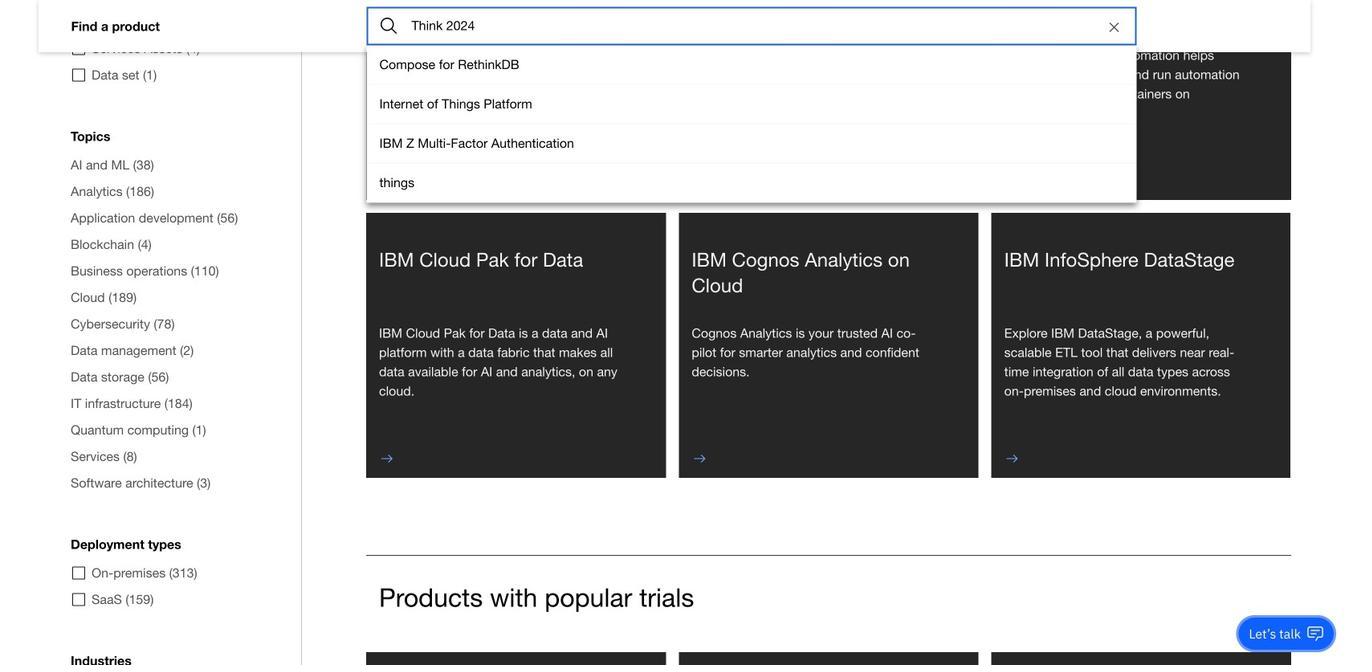 Task type: locate. For each thing, give the bounding box(es) containing it.
1 option from the top
[[367, 45, 1137, 85]]

option
[[367, 45, 1137, 85], [367, 85, 1137, 124], [367, 124, 1137, 163], [367, 163, 1137, 203]]



Task type: describe. For each thing, give the bounding box(es) containing it.
suggestions list box
[[367, 45, 1137, 203]]

search element
[[367, 7, 1137, 45]]

4 option from the top
[[367, 163, 1137, 203]]

3 option from the top
[[367, 124, 1137, 163]]

2 option from the top
[[367, 85, 1137, 124]]

let's talk element
[[1250, 625, 1301, 643]]

Search text field
[[367, 7, 1137, 45]]



